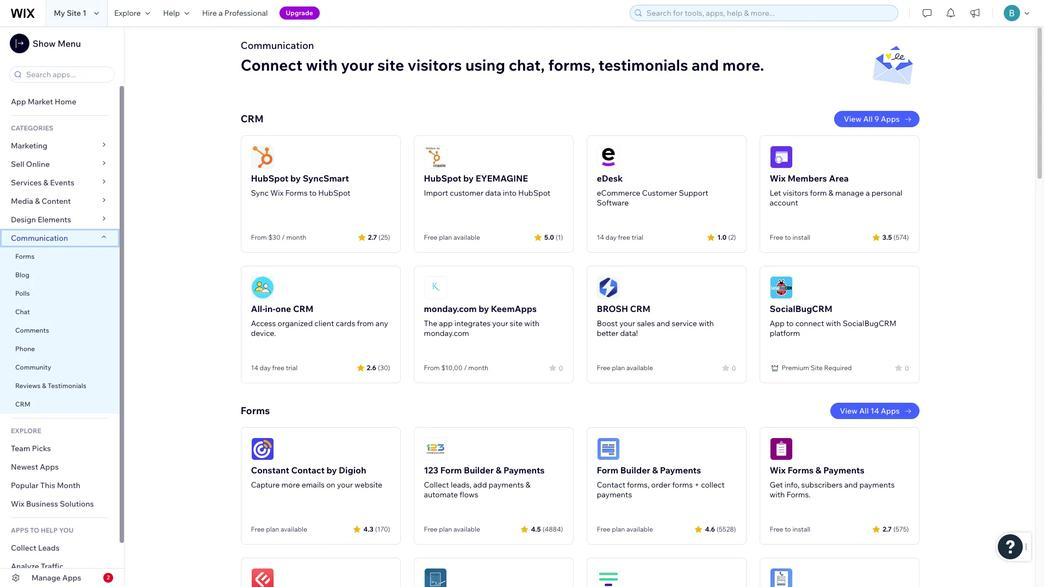 Task type: vqa. For each thing, say whether or not it's contained in the screenshot.
Translate
no



Task type: locate. For each thing, give the bounding box(es) containing it.
0 horizontal spatial and
[[657, 319, 671, 329]]

plan down import
[[439, 233, 452, 242]]

communication inside communication connect with your site visitors using chat, forms, testimonials and more.
[[241, 39, 314, 52]]

software
[[597, 198, 629, 208]]

to down forms.
[[785, 526, 792, 534]]

3 payments from the left
[[824, 465, 865, 476]]

brosh
[[597, 304, 629, 315]]

1 vertical spatial communication
[[11, 233, 70, 243]]

constant contact by digioh logo image
[[251, 438, 274, 461]]

socialbugcrm app to connect with socialbugcrm platform
[[770, 304, 897, 338]]

1 vertical spatial free to install
[[770, 526, 811, 534]]

view down required
[[840, 406, 858, 416]]

1 form from the left
[[441, 465, 462, 476]]

4.6 (5528)
[[705, 525, 737, 534]]

site for premium
[[811, 364, 823, 372]]

free for capture
[[251, 526, 265, 534]]

marketing
[[11, 141, 47, 151]]

order
[[652, 481, 671, 490]]

free to install for forms
[[770, 526, 811, 534]]

3.5
[[883, 233, 893, 241]]

contact down form builder & payments  logo
[[597, 481, 626, 490]]

1 horizontal spatial 14 day free trial
[[597, 233, 644, 242]]

free down automate
[[424, 526, 438, 534]]

2.7 (25)
[[368, 233, 390, 241]]

trial for one
[[286, 364, 298, 372]]

0 vertical spatial site
[[378, 56, 404, 75]]

form down form builder & payments  logo
[[597, 465, 619, 476]]

1 horizontal spatial 14
[[597, 233, 605, 242]]

1 horizontal spatial form
[[597, 465, 619, 476]]

1 horizontal spatial builder
[[621, 465, 651, 476]]

view for crm
[[844, 114, 862, 124]]

your inside monday.com by keemapps the app integrates your site with monday.com
[[493, 319, 508, 329]]

monday.com up the $10,00
[[424, 329, 469, 338]]

free up 'boom form logo'
[[597, 526, 611, 534]]

1 builder from the left
[[464, 465, 494, 476]]

trial down organized
[[286, 364, 298, 372]]

to inside the hubspot by syncsmart sync wix forms to hubspot
[[309, 188, 317, 198]]

phone
[[15, 345, 35, 353]]

free plan available down customer
[[424, 233, 480, 242]]

free plan available down more
[[251, 526, 307, 534]]

trial for customer
[[632, 233, 644, 242]]

visitors down members
[[783, 188, 809, 198]]

app market home
[[11, 97, 76, 107]]

0 horizontal spatial /
[[282, 233, 285, 242]]

payments up the 2.7 (575)
[[860, 481, 895, 490]]

1 horizontal spatial socialbugcrm
[[843, 319, 897, 329]]

1 horizontal spatial site
[[811, 364, 823, 372]]

1 horizontal spatial /
[[464, 364, 467, 372]]

1 vertical spatial install
[[793, 526, 811, 534]]

solutions
[[60, 500, 94, 509]]

forms down syncsmart
[[285, 188, 308, 198]]

1 horizontal spatial a
[[866, 188, 870, 198]]

connect
[[241, 56, 303, 75]]

/
[[282, 233, 285, 242], [464, 364, 467, 372]]

forms
[[285, 188, 308, 198], [15, 252, 35, 261], [241, 405, 270, 417], [788, 465, 814, 476]]

a
[[219, 8, 223, 18], [866, 188, 870, 198]]

wix right 'sync'
[[271, 188, 284, 198]]

2 install from the top
[[793, 526, 811, 534]]

free down import
[[424, 233, 438, 242]]

free plan available up 'boom form logo'
[[597, 526, 653, 534]]

0 horizontal spatial 14 day free trial
[[251, 364, 298, 372]]

wix forms & payments get info, subscribers and payments with forms.
[[770, 465, 895, 500]]

/ right the $30
[[282, 233, 285, 242]]

edesk logo image
[[597, 146, 620, 169]]

customer
[[643, 188, 678, 198]]

view all 14 apps link
[[831, 403, 920, 420]]

payments inside wix forms & payments get info, subscribers and payments with forms.
[[824, 465, 865, 476]]

0 vertical spatial site
[[67, 8, 81, 18]]

0 horizontal spatial form
[[441, 465, 462, 476]]

2 horizontal spatial payments
[[824, 465, 865, 476]]

site inside monday.com by keemapps the app integrates your site with monday.com
[[510, 319, 523, 329]]

view all 9 apps
[[844, 114, 900, 124]]

forms
[[673, 481, 693, 490]]

collect down 123
[[424, 481, 449, 490]]

from left the $30
[[251, 233, 267, 242]]

0 vertical spatial all
[[864, 114, 873, 124]]

0 horizontal spatial collect
[[11, 544, 36, 553]]

1 horizontal spatial free
[[618, 233, 631, 242]]

socialbugcrm up connect
[[770, 304, 833, 315]]

1 install from the top
[[793, 233, 811, 242]]

1 horizontal spatial payments
[[597, 490, 632, 500]]

1 vertical spatial free
[[272, 364, 285, 372]]

any
[[376, 319, 388, 329]]

analyze traffic
[[11, 562, 64, 572]]

1 horizontal spatial communication
[[241, 39, 314, 52]]

contact up emails
[[291, 465, 325, 476]]

free for visitors
[[770, 233, 784, 242]]

monday.com by keemapps logo image
[[424, 276, 447, 299]]

0 vertical spatial a
[[219, 8, 223, 18]]

3 0 from the left
[[905, 364, 910, 372]]

0 horizontal spatial communication
[[11, 233, 70, 243]]

1 vertical spatial site
[[811, 364, 823, 372]]

1 vertical spatial 14 day free trial
[[251, 364, 298, 372]]

free plan available
[[424, 233, 480, 242], [597, 364, 653, 372], [251, 526, 307, 534], [424, 526, 480, 534], [597, 526, 653, 534]]

by up customer
[[464, 173, 474, 184]]

0 horizontal spatial forms,
[[549, 56, 595, 75]]

day
[[606, 233, 617, 242], [260, 364, 271, 372]]

forms up constant contact by digioh logo
[[241, 405, 270, 417]]

free plan available down data!
[[597, 364, 653, 372]]

communication inside 'sidebar' element
[[11, 233, 70, 243]]

1 vertical spatial forms,
[[627, 481, 650, 490]]

2 horizontal spatial payments
[[860, 481, 895, 490]]

1 vertical spatial socialbugcrm
[[843, 319, 897, 329]]

month for hubspot
[[287, 233, 307, 242]]

wix up get
[[770, 465, 786, 476]]

0 horizontal spatial 14
[[251, 364, 258, 372]]

personal
[[872, 188, 903, 198]]

menu
[[58, 38, 81, 49]]

free plan available for payments
[[424, 526, 480, 534]]

free plan available for contact
[[597, 526, 653, 534]]

0 horizontal spatial visitors
[[408, 56, 462, 75]]

1 vertical spatial /
[[464, 364, 467, 372]]

(574)
[[894, 233, 910, 241]]

apps
[[11, 527, 29, 535]]

0 vertical spatial 14
[[597, 233, 605, 242]]

boom form logo image
[[597, 569, 620, 588]]

app inside 'socialbugcrm app to connect with socialbugcrm platform'
[[770, 319, 785, 329]]

forms up blog in the left top of the page
[[15, 252, 35, 261]]

payments inside 123 form builder & payments collect leads, add payments & automate flows
[[489, 481, 524, 490]]

by inside constant contact by digioh capture more emails on your website
[[327, 465, 337, 476]]

wix inside wix business solutions link
[[11, 500, 24, 509]]

sell
[[11, 159, 24, 169]]

1 horizontal spatial 0
[[732, 364, 737, 372]]

2 horizontal spatial 0
[[905, 364, 910, 372]]

in-
[[265, 304, 276, 315]]

and right sales
[[657, 319, 671, 329]]

contact
[[291, 465, 325, 476], [597, 481, 626, 490]]

day for ecommerce
[[606, 233, 617, 242]]

14 day free trial
[[597, 233, 644, 242], [251, 364, 298, 372]]

free plan available for customer
[[424, 233, 480, 242]]

wix inside wix forms & payments get info, subscribers and payments with forms.
[[770, 465, 786, 476]]

install down account
[[793, 233, 811, 242]]

2 form from the left
[[597, 465, 619, 476]]

$30
[[268, 233, 281, 242]]

and right subscribers
[[845, 481, 858, 490]]

with
[[306, 56, 338, 75], [525, 319, 540, 329], [699, 319, 714, 329], [826, 319, 842, 329], [770, 490, 785, 500]]

help button
[[157, 0, 196, 26]]

socialbugcrm up required
[[843, 319, 897, 329]]

1 vertical spatial 2.7
[[883, 525, 892, 534]]

free for payments
[[424, 526, 438, 534]]

from for hubspot by syncsmart
[[251, 233, 267, 242]]

add
[[474, 481, 487, 490]]

show menu
[[33, 38, 81, 49]]

2 payments from the left
[[661, 465, 702, 476]]

forms up info,
[[788, 465, 814, 476]]

from
[[251, 233, 267, 242], [424, 364, 440, 372]]

free down get
[[770, 526, 784, 534]]

0 vertical spatial day
[[606, 233, 617, 242]]

communication down design elements
[[11, 233, 70, 243]]

app
[[11, 97, 26, 107], [770, 319, 785, 329]]

free plan available down automate
[[424, 526, 480, 534]]

a inside wix members area let visitors form & manage a personal account
[[866, 188, 870, 198]]

0 vertical spatial visitors
[[408, 56, 462, 75]]

by up integrates
[[479, 304, 489, 315]]

14 day free trial down software
[[597, 233, 644, 242]]

payments inside form builder & payments contact forms, order forms + collect payments
[[597, 490, 632, 500]]

forms, left order
[[627, 481, 650, 490]]

0 vertical spatial forms,
[[549, 56, 595, 75]]

visitors left the using
[[408, 56, 462, 75]]

1 horizontal spatial site
[[510, 319, 523, 329]]

a right manage
[[866, 188, 870, 198]]

install for forms
[[793, 526, 811, 534]]

crm link
[[0, 396, 120, 414]]

1 vertical spatial a
[[866, 188, 870, 198]]

from for monday.com by keemapps
[[424, 364, 440, 372]]

home
[[55, 97, 76, 107]]

hire
[[202, 8, 217, 18]]

testimonials
[[599, 56, 689, 75]]

/ for hubspot
[[282, 233, 285, 242]]

plan down the capture
[[266, 526, 279, 534]]

forms,
[[549, 56, 595, 75], [627, 481, 650, 490]]

2.7 (575)
[[883, 525, 910, 534]]

2 monday.com from the top
[[424, 329, 469, 338]]

by for keemapps
[[479, 304, 489, 315]]

2.7 left (25)
[[368, 233, 377, 241]]

available for customer
[[454, 233, 480, 242]]

reviews & testimonials link
[[0, 377, 120, 396]]

with inside brosh crm boost your sales and service with better data!
[[699, 319, 714, 329]]

1 vertical spatial 14
[[251, 364, 258, 372]]

ecommerce
[[597, 188, 641, 198]]

free to install for crm
[[770, 233, 811, 242]]

by inside hubspot by eyemagine import customer data into hubspot
[[464, 173, 474, 184]]

1 horizontal spatial trial
[[632, 233, 644, 242]]

hubspot up import
[[424, 173, 462, 184]]

free for customer
[[424, 233, 438, 242]]

to
[[30, 527, 39, 535]]

/ right the $10,00
[[464, 364, 467, 372]]

communication for communication
[[11, 233, 70, 243]]

site left '1' at left
[[67, 8, 81, 18]]

0 vertical spatial monday.com
[[424, 304, 477, 315]]

view inside 'link'
[[840, 406, 858, 416]]

2 vertical spatial and
[[845, 481, 858, 490]]

by for eyemagine
[[464, 173, 474, 184]]

contact inside form builder & payments contact forms, order forms + collect payments
[[597, 481, 626, 490]]

1 vertical spatial month
[[469, 364, 489, 372]]

0 horizontal spatial payments
[[489, 481, 524, 490]]

1 vertical spatial monday.com
[[424, 329, 469, 338]]

1 vertical spatial app
[[770, 319, 785, 329]]

wix inside wix members area let visitors form & manage a personal account
[[770, 173, 786, 184]]

builder
[[464, 465, 494, 476], [621, 465, 651, 476]]

0 vertical spatial from
[[251, 233, 267, 242]]

1 horizontal spatial payments
[[661, 465, 702, 476]]

popular this month link
[[0, 477, 120, 495]]

all-in-one crm access organized client cards from any device.
[[251, 304, 388, 338]]

site
[[67, 8, 81, 18], [811, 364, 823, 372]]

one
[[276, 304, 291, 315]]

1 vertical spatial collect
[[11, 544, 36, 553]]

form inside 123 form builder & payments collect leads, add payments & automate flows
[[441, 465, 462, 476]]

service
[[672, 319, 698, 329]]

2.7 for wix forms & payments
[[883, 525, 892, 534]]

0 vertical spatial collect
[[424, 481, 449, 490]]

0 horizontal spatial 2.7
[[368, 233, 377, 241]]

Search apps... field
[[23, 67, 111, 82]]

free down better in the right of the page
[[597, 364, 611, 372]]

syncsmart
[[303, 173, 349, 184]]

free to install down account
[[770, 233, 811, 242]]

app
[[439, 319, 453, 329]]

& inside wix forms & payments get info, subscribers and payments with forms.
[[816, 465, 822, 476]]

free to install down forms.
[[770, 526, 811, 534]]

1 horizontal spatial 2.7
[[883, 525, 892, 534]]

by left syncsmart
[[291, 173, 301, 184]]

plan up 'boom form logo'
[[612, 526, 625, 534]]

payments inside wix forms & payments get info, subscribers and payments with forms.
[[860, 481, 895, 490]]

site right premium
[[811, 364, 823, 372]]

14 day free trial down device. on the left of the page
[[251, 364, 298, 372]]

available down order
[[627, 526, 653, 534]]

day for in-
[[260, 364, 271, 372]]

0 vertical spatial free to install
[[770, 233, 811, 242]]

hire a professional
[[202, 8, 268, 18]]

chat,
[[509, 56, 545, 75]]

organized
[[278, 319, 313, 329]]

import
[[424, 188, 448, 198]]

available down flows
[[454, 526, 480, 534]]

0 horizontal spatial a
[[219, 8, 223, 18]]

1 free to install from the top
[[770, 233, 811, 242]]

2 horizontal spatial and
[[845, 481, 858, 490]]

hubspot right the into
[[519, 188, 551, 198]]

monday.com up app
[[424, 304, 477, 315]]

crm down reviews at the left bottom of page
[[15, 401, 30, 409]]

1 horizontal spatial month
[[469, 364, 489, 372]]

on
[[326, 481, 336, 490]]

available down more
[[281, 526, 307, 534]]

form inside form builder & payments contact forms, order forms + collect payments
[[597, 465, 619, 476]]

and
[[692, 56, 720, 75], [657, 319, 671, 329], [845, 481, 858, 490]]

0 vertical spatial socialbugcrm
[[770, 304, 833, 315]]

1 vertical spatial view
[[840, 406, 858, 416]]

1 vertical spatial contact
[[597, 481, 626, 490]]

form
[[811, 188, 827, 198]]

site for my
[[67, 8, 81, 18]]

free down device. on the left of the page
[[272, 364, 285, 372]]

team
[[11, 444, 30, 454]]

view left '9'
[[844, 114, 862, 124]]

collect down apps
[[11, 544, 36, 553]]

0 horizontal spatial 0
[[559, 364, 563, 372]]

0 vertical spatial 14 day free trial
[[597, 233, 644, 242]]

help
[[163, 8, 180, 18]]

communication up connect
[[241, 39, 314, 52]]

plan down automate
[[439, 526, 452, 534]]

0 horizontal spatial month
[[287, 233, 307, 242]]

more
[[282, 481, 300, 490]]

2 vertical spatial 14
[[871, 406, 880, 416]]

payments right 'add'
[[489, 481, 524, 490]]

business
[[26, 500, 58, 509]]

0 vertical spatial app
[[11, 97, 26, 107]]

month right the $10,00
[[469, 364, 489, 372]]

day down device. on the left of the page
[[260, 364, 271, 372]]

available down data!
[[627, 364, 653, 372]]

1 vertical spatial trial
[[286, 364, 298, 372]]

1 vertical spatial day
[[260, 364, 271, 372]]

0 horizontal spatial contact
[[291, 465, 325, 476]]

socialbugcrm
[[770, 304, 833, 315], [843, 319, 897, 329]]

payments inside form builder & payments contact forms, order forms + collect payments
[[661, 465, 702, 476]]

0 vertical spatial /
[[282, 233, 285, 242]]

view all 14 apps
[[840, 406, 900, 416]]

available down customer
[[454, 233, 480, 242]]

0 horizontal spatial trial
[[286, 364, 298, 372]]

services
[[11, 178, 42, 188]]

0 vertical spatial and
[[692, 56, 720, 75]]

visitors inside wix members area let visitors form & manage a personal account
[[783, 188, 809, 198]]

2 horizontal spatial 14
[[871, 406, 880, 416]]

0 horizontal spatial from
[[251, 233, 267, 242]]

view
[[844, 114, 862, 124], [840, 406, 858, 416]]

1 payments from the left
[[504, 465, 545, 476]]

install down forms.
[[793, 526, 811, 534]]

builder inside 123 form builder & payments collect leads, add payments & automate flows
[[464, 465, 494, 476]]

forms, right chat,
[[549, 56, 595, 75]]

1 vertical spatial site
[[510, 319, 523, 329]]

2 builder from the left
[[621, 465, 651, 476]]

contact inside constant contact by digioh capture more emails on your website
[[291, 465, 325, 476]]

0 horizontal spatial app
[[11, 97, 26, 107]]

newest
[[11, 463, 38, 472]]

0 vertical spatial contact
[[291, 465, 325, 476]]

0 vertical spatial view
[[844, 114, 862, 124]]

0 horizontal spatial socialbugcrm
[[770, 304, 833, 315]]

0 horizontal spatial payments
[[504, 465, 545, 476]]

popular this month
[[11, 481, 80, 491]]

14 day free trial for in-
[[251, 364, 298, 372]]

free down the capture
[[251, 526, 265, 534]]

from left the $10,00
[[424, 364, 440, 372]]

14 for ecommerce
[[597, 233, 605, 242]]

a right hire
[[219, 8, 223, 18]]

2 0 from the left
[[732, 364, 737, 372]]

contact form logo image
[[770, 569, 793, 588]]

by inside the hubspot by syncsmart sync wix forms to hubspot
[[291, 173, 301, 184]]

events
[[50, 178, 74, 188]]

app left connect
[[770, 319, 785, 329]]

2.7 left (575)
[[883, 525, 892, 534]]

0 vertical spatial 2.7
[[368, 233, 377, 241]]

1 horizontal spatial from
[[424, 364, 440, 372]]

plan for customer
[[439, 233, 452, 242]]

sell online link
[[0, 155, 120, 174]]

reviews
[[15, 382, 41, 390]]

1 0 from the left
[[559, 364, 563, 372]]

to left connect
[[787, 319, 794, 329]]

0 vertical spatial install
[[793, 233, 811, 242]]

free down account
[[770, 233, 784, 242]]

crm up sales
[[631, 304, 651, 315]]

crm up organized
[[293, 304, 314, 315]]

premium site required
[[782, 364, 853, 372]]

epic forms & payments logo image
[[251, 569, 274, 588]]

1 horizontal spatial forms,
[[627, 481, 650, 490]]

wix up the let
[[770, 173, 786, 184]]

payments for payments
[[860, 481, 895, 490]]

day down software
[[606, 233, 617, 242]]

to down syncsmart
[[309, 188, 317, 198]]

(2)
[[729, 233, 737, 241]]

0 for brosh crm
[[732, 364, 737, 372]]

1 horizontal spatial and
[[692, 56, 720, 75]]

trial down ecommerce
[[632, 233, 644, 242]]

0 vertical spatial communication
[[241, 39, 314, 52]]

by inside monday.com by keemapps the app integrates your site with monday.com
[[479, 304, 489, 315]]

month right the $30
[[287, 233, 307, 242]]

by up on
[[327, 465, 337, 476]]

0 vertical spatial month
[[287, 233, 307, 242]]

1 horizontal spatial contact
[[597, 481, 626, 490]]

0 vertical spatial trial
[[632, 233, 644, 242]]

constant
[[251, 465, 289, 476]]

design elements link
[[0, 211, 120, 229]]

all-in-one crm logo image
[[251, 276, 274, 299]]

0 for socialbugcrm
[[905, 364, 910, 372]]

collect inside 'sidebar' element
[[11, 544, 36, 553]]

0 horizontal spatial free
[[272, 364, 285, 372]]

from $10,00 / month
[[424, 364, 489, 372]]

and left more.
[[692, 56, 720, 75]]

month for monday.com
[[469, 364, 489, 372]]

0 horizontal spatial site
[[378, 56, 404, 75]]

1 vertical spatial visitors
[[783, 188, 809, 198]]

all inside 'link'
[[860, 406, 869, 416]]

2 free to install from the top
[[770, 526, 811, 534]]

plan down data!
[[612, 364, 625, 372]]

crm up hubspot by syncsmart logo
[[241, 113, 264, 125]]

payments down form builder & payments  logo
[[597, 490, 632, 500]]

wix down popular
[[11, 500, 24, 509]]

app left 'market'
[[11, 97, 26, 107]]

free to install
[[770, 233, 811, 242], [770, 526, 811, 534]]

data
[[486, 188, 502, 198]]

sell online
[[11, 159, 50, 169]]

crm inside brosh crm boost your sales and service with better data!
[[631, 304, 651, 315]]

available for sales
[[627, 364, 653, 372]]

1 vertical spatial and
[[657, 319, 671, 329]]

1 vertical spatial from
[[424, 364, 440, 372]]

free down software
[[618, 233, 631, 242]]

form up leads,
[[441, 465, 462, 476]]

1 horizontal spatial app
[[770, 319, 785, 329]]

and inside communication connect with your site visitors using chat, forms, testimonials and more.
[[692, 56, 720, 75]]

0 vertical spatial free
[[618, 233, 631, 242]]



Task type: describe. For each thing, give the bounding box(es) containing it.
blog
[[15, 271, 29, 279]]

explore
[[114, 8, 141, 18]]

polls link
[[0, 285, 120, 303]]

payments for wix
[[824, 465, 865, 476]]

newest apps
[[11, 463, 59, 472]]

chat
[[15, 308, 30, 316]]

123
[[424, 465, 439, 476]]

forms inside wix forms & payments get info, subscribers and payments with forms.
[[788, 465, 814, 476]]

plan for payments
[[439, 526, 452, 534]]

payments for &
[[489, 481, 524, 490]]

professional
[[225, 8, 268, 18]]

picks
[[32, 444, 51, 454]]

wix for area
[[770, 173, 786, 184]]

sidebar element
[[0, 26, 125, 588]]

to down account
[[785, 233, 792, 242]]

upgrade
[[286, 9, 313, 17]]

hubspot by syncsmart logo image
[[251, 146, 274, 169]]

digioh
[[339, 465, 367, 476]]

2.6
[[367, 364, 377, 372]]

forms inside forms link
[[15, 252, 35, 261]]

info,
[[785, 481, 800, 490]]

free for ecommerce
[[618, 233, 631, 242]]

traffic
[[41, 562, 64, 572]]

app inside 'sidebar' element
[[11, 97, 26, 107]]

14 for in-
[[251, 364, 258, 372]]

collect leads link
[[0, 539, 120, 558]]

14 inside 'link'
[[871, 406, 880, 416]]

leads,
[[451, 481, 472, 490]]

and inside brosh crm boost your sales and service with better data!
[[657, 319, 671, 329]]

(5528)
[[717, 525, 737, 534]]

free for sales
[[597, 364, 611, 372]]

all for crm
[[864, 114, 873, 124]]

subscribers
[[802, 481, 843, 490]]

keemapps
[[491, 304, 537, 315]]

this
[[40, 481, 55, 491]]

$10,00
[[442, 364, 463, 372]]

testimonials
[[48, 382, 86, 390]]

view for forms
[[840, 406, 858, 416]]

free for contact
[[597, 526, 611, 534]]

& inside wix members area let visitors form & manage a personal account
[[829, 188, 834, 198]]

with inside communication connect with your site visitors using chat, forms, testimonials and more.
[[306, 56, 338, 75]]

0 for monday.com by keemapps
[[559, 364, 563, 372]]

plan for sales
[[612, 364, 625, 372]]

get
[[770, 481, 783, 490]]

1
[[83, 8, 86, 18]]

boost
[[597, 319, 618, 329]]

monday.com by keemapps the app integrates your site with monday.com
[[424, 304, 540, 338]]

hire a professional link
[[196, 0, 275, 26]]

payments inside 123 form builder & payments collect leads, add payments & automate flows
[[504, 465, 545, 476]]

forms, inside form builder & payments contact forms, order forms + collect payments
[[627, 481, 650, 490]]

popular
[[11, 481, 39, 491]]

reviews & testimonials
[[15, 382, 86, 390]]

help
[[41, 527, 58, 535]]

wix inside the hubspot by syncsmart sync wix forms to hubspot
[[271, 188, 284, 198]]

website
[[355, 481, 383, 490]]

from
[[357, 319, 374, 329]]

better
[[597, 329, 619, 338]]

team picks link
[[0, 440, 120, 458]]

eyemagine
[[476, 173, 528, 184]]

free plan available for sales
[[597, 364, 653, 372]]

brosh crm logo image
[[597, 276, 620, 299]]

socialbugcrm logo image
[[770, 276, 793, 299]]

data!
[[621, 329, 638, 338]]

2.6 (30)
[[367, 364, 390, 372]]

wix for solutions
[[11, 500, 24, 509]]

cards
[[336, 319, 356, 329]]

4.5
[[531, 525, 541, 534]]

your inside constant contact by digioh capture more emails on your website
[[337, 481, 353, 490]]

content
[[42, 196, 71, 206]]

payments for form
[[661, 465, 702, 476]]

4.5 (4884)
[[531, 525, 563, 534]]

Search for tools, apps, help & more... field
[[644, 5, 895, 21]]

manage apps
[[32, 574, 81, 583]]

install for crm
[[793, 233, 811, 242]]

2.7 for hubspot by syncsmart
[[368, 233, 377, 241]]

required
[[825, 364, 853, 372]]

app market home link
[[0, 93, 120, 111]]

team picks
[[11, 444, 51, 454]]

crm inside 'sidebar' element
[[15, 401, 30, 409]]

with inside wix forms & payments get info, subscribers and payments with forms.
[[770, 490, 785, 500]]

edesk ecommerce customer support software
[[597, 173, 709, 208]]

1.0 (2)
[[718, 233, 737, 241]]

plan for contact
[[612, 526, 625, 534]]

with inside 'socialbugcrm app to connect with socialbugcrm platform'
[[826, 319, 842, 329]]

wix forms & payments logo image
[[770, 438, 793, 461]]

community
[[15, 364, 51, 372]]

sales
[[637, 319, 655, 329]]

platform
[[770, 329, 801, 338]]

forms, inside communication connect with your site visitors using chat, forms, testimonials and more.
[[549, 56, 595, 75]]

communication link
[[0, 229, 120, 248]]

services & events
[[11, 178, 74, 188]]

wix business solutions
[[11, 500, 94, 509]]

form builder & payments  logo image
[[597, 438, 620, 461]]

view all 9 apps link
[[835, 111, 920, 127]]

you
[[59, 527, 74, 535]]

connect
[[796, 319, 825, 329]]

(30)
[[378, 364, 390, 372]]

forms link
[[0, 248, 120, 266]]

wix members area logo image
[[770, 146, 793, 169]]

& inside form builder & payments contact forms, order forms + collect payments
[[653, 465, 659, 476]]

by for syncsmart
[[291, 173, 301, 184]]

comments link
[[0, 322, 120, 340]]

show
[[33, 38, 56, 49]]

communication connect with your site visitors using chat, forms, testimonials and more.
[[241, 39, 765, 75]]

month
[[57, 481, 80, 491]]

leads
[[38, 544, 60, 553]]

sync
[[251, 188, 269, 198]]

your inside communication connect with your site visitors using chat, forms, testimonials and more.
[[341, 56, 374, 75]]

14 day free trial for ecommerce
[[597, 233, 644, 242]]

2
[[107, 575, 110, 582]]

form builder & payments contact forms, order forms + collect payments
[[597, 465, 725, 500]]

wix for &
[[770, 465, 786, 476]]

apps inside 'link'
[[881, 406, 900, 416]]

+
[[695, 481, 700, 490]]

hubspot by eyemagine logo image
[[424, 146, 447, 169]]

available for contact
[[627, 526, 653, 534]]

media
[[11, 196, 33, 206]]

comments
[[15, 327, 49, 335]]

to inside 'socialbugcrm app to connect with socialbugcrm platform'
[[787, 319, 794, 329]]

into
[[503, 188, 517, 198]]

marketing link
[[0, 137, 120, 155]]

magic form builder logo image
[[424, 569, 447, 588]]

builder inside form builder & payments contact forms, order forms + collect payments
[[621, 465, 651, 476]]

available for payments
[[454, 526, 480, 534]]

with inside monday.com by keemapps the app integrates your site with monday.com
[[525, 319, 540, 329]]

available for capture
[[281, 526, 307, 534]]

client
[[315, 319, 334, 329]]

site inside communication connect with your site visitors using chat, forms, testimonials and more.
[[378, 56, 404, 75]]

free plan available for capture
[[251, 526, 307, 534]]

collect
[[702, 481, 725, 490]]

members
[[788, 173, 828, 184]]

hubspot down syncsmart
[[319, 188, 351, 198]]

free for in-
[[272, 364, 285, 372]]

visitors inside communication connect with your site visitors using chat, forms, testimonials and more.
[[408, 56, 462, 75]]

brosh crm boost your sales and service with better data!
[[597, 304, 714, 338]]

phone link
[[0, 340, 120, 359]]

1 monday.com from the top
[[424, 304, 477, 315]]

free for get
[[770, 526, 784, 534]]

communication for communication connect with your site visitors using chat, forms, testimonials and more.
[[241, 39, 314, 52]]

your inside brosh crm boost your sales and service with better data!
[[620, 319, 636, 329]]

all for forms
[[860, 406, 869, 416]]

and inside wix forms & payments get info, subscribers and payments with forms.
[[845, 481, 858, 490]]

plan for capture
[[266, 526, 279, 534]]

media & content link
[[0, 192, 120, 211]]

crm inside all-in-one crm access organized client cards from any device.
[[293, 304, 314, 315]]

123 form builder & payments logo image
[[424, 438, 447, 461]]

collect inside 123 form builder & payments collect leads, add payments & automate flows
[[424, 481, 449, 490]]

/ for monday.com
[[464, 364, 467, 372]]

hubspot up 'sync'
[[251, 173, 289, 184]]

forms inside the hubspot by syncsmart sync wix forms to hubspot
[[285, 188, 308, 198]]



